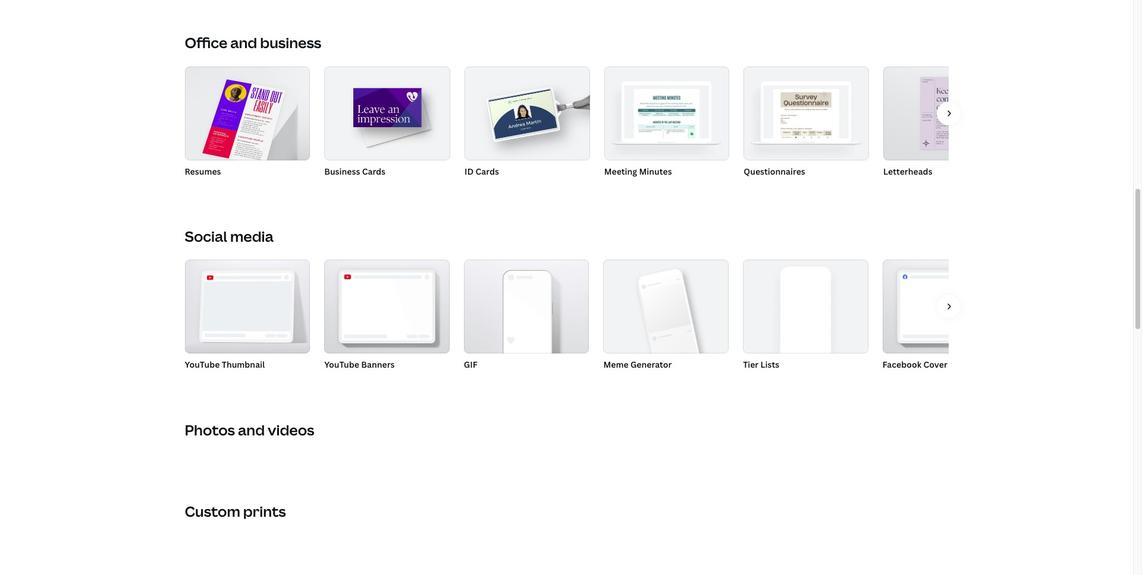Task type: vqa. For each thing, say whether or not it's contained in the screenshot.
BUTTON at the left of the page
no



Task type: describe. For each thing, give the bounding box(es) containing it.
business cards image
[[353, 88, 422, 127]]

id cards
[[465, 166, 499, 177]]

id
[[465, 166, 474, 177]]

questionnaires
[[744, 166, 805, 177]]

youtube banners link
[[324, 260, 450, 372]]

business cards
[[324, 166, 386, 177]]

letterheads
[[883, 166, 932, 177]]

id cards image
[[489, 89, 557, 139]]

business
[[260, 33, 321, 53]]

tier lists link
[[743, 260, 868, 372]]

photos
[[185, 420, 235, 440]]

questionnaires image
[[744, 66, 869, 160]]

tier
[[743, 359, 759, 371]]

business cards link
[[324, 66, 450, 178]]

media
[[230, 227, 274, 246]]

facebook cover
[[883, 359, 947, 371]]

questionnaires link
[[744, 66, 869, 178]]

videos
[[268, 420, 314, 440]]

youtube for youtube banners
[[324, 359, 359, 371]]

social media
[[185, 227, 274, 246]]

cards for id cards
[[476, 166, 499, 177]]

meme generator link
[[603, 260, 729, 372]]

generator
[[630, 359, 672, 371]]

resumes image
[[202, 79, 286, 166]]

youtube thumbnail
[[185, 359, 265, 371]]

meeting minutes link
[[604, 66, 729, 178]]

cards for business cards
[[362, 166, 386, 177]]

meeting minutes image
[[604, 66, 729, 160]]

youtube thumbnail link
[[185, 260, 310, 372]]

prints
[[243, 502, 286, 522]]

resumes
[[185, 166, 221, 177]]

custom prints
[[185, 502, 286, 522]]



Task type: locate. For each thing, give the bounding box(es) containing it.
facebook
[[883, 359, 921, 371]]

resumes link
[[185, 66, 310, 178]]

youtube inside youtube thumbnail link
[[185, 359, 220, 371]]

0 horizontal spatial cards
[[362, 166, 386, 177]]

and for videos
[[238, 420, 265, 440]]

1 cards from the left
[[362, 166, 386, 177]]

0 vertical spatial and
[[230, 33, 257, 53]]

youtube left banners
[[324, 359, 359, 371]]

2 youtube from the left
[[324, 359, 359, 371]]

cards right 'id'
[[476, 166, 499, 177]]

minutes
[[639, 166, 672, 177]]

and left the 'videos'
[[238, 420, 265, 440]]

office
[[185, 33, 227, 53]]

and right office
[[230, 33, 257, 53]]

photos and videos
[[185, 420, 314, 440]]

0 horizontal spatial youtube
[[185, 359, 220, 371]]

id cards link
[[465, 66, 590, 178]]

and for business
[[230, 33, 257, 53]]

meeting
[[604, 166, 637, 177]]

and
[[230, 33, 257, 53], [238, 420, 265, 440]]

banners
[[361, 359, 395, 371]]

meme generator
[[603, 359, 672, 371]]

youtube banners
[[324, 359, 395, 371]]

cards
[[362, 166, 386, 177], [476, 166, 499, 177]]

1 vertical spatial and
[[238, 420, 265, 440]]

gif link
[[464, 260, 589, 372]]

business
[[324, 166, 360, 177]]

1 horizontal spatial youtube
[[324, 359, 359, 371]]

youtube for youtube thumbnail
[[185, 359, 220, 371]]

social
[[185, 227, 227, 246]]

cards right business
[[362, 166, 386, 177]]

meme
[[603, 359, 629, 371]]

1 youtube from the left
[[185, 359, 220, 371]]

office and business
[[185, 33, 321, 53]]

2 cards from the left
[[476, 166, 499, 177]]

cards inside 'link'
[[476, 166, 499, 177]]

meeting minutes
[[604, 166, 672, 177]]

lists
[[761, 359, 779, 371]]

facebook cover link
[[883, 260, 1008, 372]]

cover
[[923, 359, 947, 371]]

youtube
[[185, 359, 220, 371], [324, 359, 359, 371]]

thumbnail
[[222, 359, 265, 371]]

1 horizontal spatial cards
[[476, 166, 499, 177]]

gif
[[464, 359, 478, 371]]

custom
[[185, 502, 240, 522]]

letterheads link
[[883, 66, 1009, 178]]

youtube inside youtube banners link
[[324, 359, 359, 371]]

youtube left thumbnail
[[185, 359, 220, 371]]

tier lists
[[743, 359, 779, 371]]

letterheads image
[[920, 77, 972, 150]]



